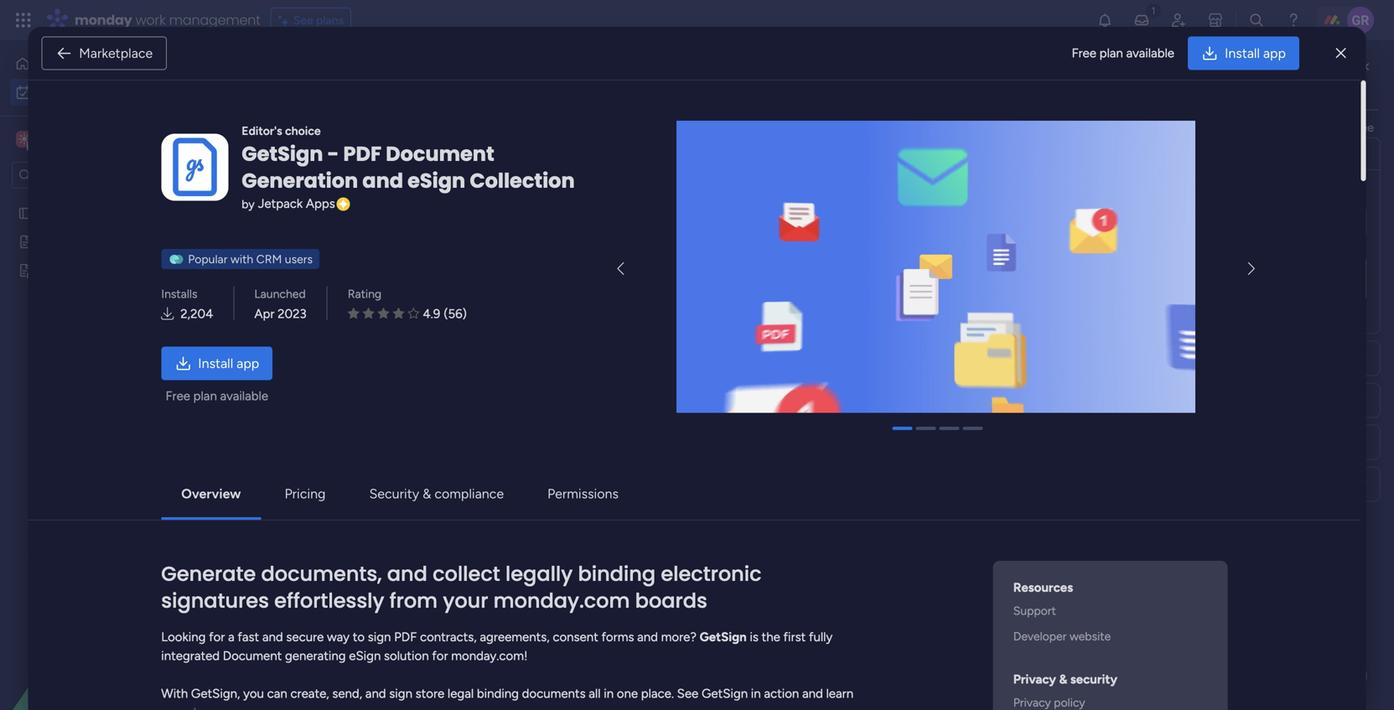 Task type: locate. For each thing, give the bounding box(es) containing it.
1 vertical spatial do
[[738, 515, 751, 528]]

0 horizontal spatial item
[[282, 139, 305, 153]]

popular
[[188, 252, 228, 266]]

and right the fast
[[262, 630, 283, 645]]

app down search everything image
[[1264, 45, 1287, 61]]

monday work management
[[75, 10, 261, 29]]

3 management from the top
[[893, 515, 962, 529]]

item down choice
[[282, 139, 305, 153]]

one
[[617, 686, 638, 701]]

0 vertical spatial install
[[1226, 45, 1261, 61]]

board
[[912, 267, 943, 281]]

option
[[0, 198, 214, 202]]

customize
[[628, 139, 685, 153]]

lottie animation element
[[0, 541, 214, 710]]

pdf
[[344, 140, 382, 168], [394, 630, 417, 645]]

1 horizontal spatial for
[[432, 649, 448, 664]]

secure
[[286, 630, 324, 645]]

install app button down search everything image
[[1189, 36, 1300, 70]]

1 vertical spatial items
[[346, 604, 375, 618]]

+ add item
[[274, 362, 333, 376]]

esign inside "is the first fully integrated document generating esign solution for monday.com!"
[[349, 649, 381, 664]]

security & compliance
[[369, 486, 504, 502]]

new down editor's
[[254, 139, 279, 153]]

1 vertical spatial available
[[220, 389, 268, 404]]

project management link
[[850, 294, 1005, 323], [850, 324, 1005, 353], [850, 506, 1005, 534]]

2 vertical spatial items
[[422, 664, 451, 679]]

and inside "editor's choice getsign - pdf document generation and esign collection"
[[363, 167, 404, 195]]

& up the policy
[[1060, 672, 1068, 687]]

new item for first the project management link from the bottom of the page
[[273, 513, 324, 528]]

people
[[1087, 147, 1123, 161], [1048, 267, 1084, 281]]

to
[[1342, 120, 1354, 135], [353, 630, 365, 645]]

1 item from the top
[[300, 332, 324, 346]]

items up store
[[422, 664, 451, 679]]

people down choose
[[1087, 147, 1123, 161]]

legally
[[506, 560, 573, 588]]

2 to-do from the top
[[721, 515, 751, 528]]

looking for a fast and secure way to sign pdf contracts, agreements, consent forms and more? getsign
[[161, 630, 747, 645]]

generation
[[242, 167, 358, 195]]

1 vertical spatial esign
[[349, 649, 381, 664]]

to right like
[[1342, 120, 1354, 135]]

0 vertical spatial pdf
[[344, 140, 382, 168]]

mar down greg robinson
[[1161, 302, 1179, 315]]

marketplace arrow right image
[[1249, 263, 1255, 276]]

and inside generate documents, and collect legally binding electronic signatures effortlessly from your monday.com boards
[[387, 560, 428, 588]]

1 vertical spatial a
[[346, 660, 356, 681]]

free plan available
[[1072, 46, 1175, 61], [166, 389, 268, 404]]

past dates /
[[283, 207, 379, 228]]

1 project management from the top
[[852, 303, 962, 318]]

0 vertical spatial item
[[282, 139, 305, 153]]

0 horizontal spatial people
[[1048, 267, 1084, 281]]

is
[[750, 630, 759, 645]]

your
[[443, 587, 489, 615]]

generating
[[285, 649, 346, 664]]

2 to- from the top
[[721, 515, 738, 528]]

install app button down 2,204
[[161, 347, 273, 380]]

2 vertical spatial project management
[[852, 515, 962, 529]]

overview button
[[168, 477, 255, 511]]

workspace image
[[16, 130, 33, 148], [18, 130, 30, 148]]

customize button
[[601, 133, 691, 159]]

items left should on the right top
[[1126, 185, 1155, 200]]

&
[[423, 486, 432, 502], [1060, 672, 1068, 687]]

date
[[360, 660, 396, 681]]

by
[[242, 197, 255, 211]]

2 vertical spatial project management link
[[850, 506, 1005, 534]]

plan down 2,204
[[193, 389, 217, 404]]

0 horizontal spatial a
[[228, 630, 235, 645]]

2 workspace image from the left
[[18, 130, 30, 148]]

& for privacy
[[1060, 672, 1068, 687]]

1 vertical spatial to-
[[721, 515, 738, 528]]

install down search everything image
[[1226, 45, 1261, 61]]

0 horizontal spatial install app
[[198, 355, 259, 371]]

2 vertical spatial new
[[273, 513, 297, 528]]

1 new item from the top
[[273, 332, 324, 346]]

document inside "editor's choice getsign - pdf document generation and esign collection"
[[386, 140, 495, 168]]

management
[[169, 10, 261, 29]]

free up choose
[[1072, 46, 1097, 61]]

getsign left is
[[700, 630, 747, 645]]

1 vertical spatial install app button
[[161, 347, 273, 380]]

esign down way
[[349, 649, 381, 664]]

and left collect
[[387, 560, 428, 588]]

app left +
[[237, 355, 259, 371]]

0 vertical spatial new
[[254, 139, 279, 153]]

plan
[[1100, 46, 1124, 61], [193, 389, 217, 404]]

0 horizontal spatial document
[[223, 649, 282, 664]]

project management
[[852, 303, 962, 318], [852, 333, 962, 347], [852, 515, 962, 529]]

getsign inside "editor's choice getsign - pdf document generation and esign collection"
[[242, 140, 323, 168]]

0 horizontal spatial items
[[346, 604, 375, 618]]

see inside button
[[293, 13, 313, 27]]

0 horizontal spatial in
[[604, 686, 614, 701]]

like
[[1322, 120, 1339, 135]]

0 vertical spatial plan
[[1100, 46, 1124, 61]]

mar left 16
[[1159, 513, 1177, 527]]

for down contracts,
[[432, 649, 448, 664]]

1 vertical spatial document
[[223, 649, 282, 664]]

1 vertical spatial item
[[300, 513, 324, 528]]

1 vertical spatial mar 8
[[1161, 332, 1189, 345]]

0 vertical spatial do
[[738, 333, 751, 346]]

with
[[231, 252, 253, 266]]

0 vertical spatial management
[[893, 303, 962, 318]]

0 vertical spatial to-
[[721, 333, 738, 346]]

new for 2nd the project management link from the top of the page
[[273, 332, 297, 346]]

binding up 'forms'
[[578, 560, 656, 588]]

0 vertical spatial esign
[[408, 167, 466, 195]]

a up send, at the bottom left of the page
[[346, 660, 356, 681]]

1 horizontal spatial the
[[1120, 120, 1138, 135]]

and down filter dashboard by text search box
[[363, 167, 404, 195]]

next
[[283, 479, 316, 500]]

to-
[[721, 333, 738, 346], [721, 515, 738, 528]]

0 down solution
[[411, 664, 419, 679]]

0 vertical spatial free plan available
[[1072, 46, 1175, 61]]

0 vertical spatial the
[[1120, 120, 1138, 135]]

1 horizontal spatial esign
[[408, 167, 466, 195]]

getsign down editor's
[[242, 140, 323, 168]]

0 horizontal spatial pdf
[[344, 140, 382, 168]]

0 horizontal spatial available
[[220, 389, 268, 404]]

without
[[283, 660, 342, 681]]

list box
[[0, 196, 214, 511]]

to do list button
[[1284, 69, 1370, 96]]

main content
[[222, 40, 1395, 710]]

installs
[[161, 287, 198, 301]]

1 horizontal spatial available
[[1127, 46, 1175, 61]]

0 horizontal spatial app
[[237, 355, 259, 371]]

2 vertical spatial getsign
[[702, 686, 748, 701]]

item up + add item
[[300, 332, 324, 346]]

2 item from the top
[[300, 513, 324, 528]]

pdf right -
[[344, 140, 382, 168]]

1 mar 8 from the top
[[1161, 302, 1189, 315]]

monday.com!
[[451, 649, 528, 664]]

a left the fast
[[228, 630, 235, 645]]

2,204
[[181, 306, 213, 321]]

a
[[228, 630, 235, 645], [346, 660, 356, 681]]

1 vertical spatial app
[[237, 355, 259, 371]]

integrated
[[161, 649, 220, 664]]

pdf inside "editor's choice getsign - pdf document generation and esign collection"
[[344, 140, 382, 168]]

star image
[[348, 307, 360, 320], [363, 307, 375, 320], [378, 307, 390, 320], [393, 307, 405, 320]]

see right place. at the left bottom of the page
[[677, 686, 699, 701]]

items up way
[[346, 604, 375, 618]]

app
[[1264, 45, 1287, 61], [237, 355, 259, 371]]

install down 2,204
[[198, 355, 233, 371]]

today
[[283, 267, 330, 289]]

1 vertical spatial plan
[[193, 389, 217, 404]]

items
[[1126, 185, 1155, 200], [346, 604, 375, 618], [422, 664, 451, 679]]

documents,
[[261, 560, 382, 588]]

help image
[[1286, 12, 1303, 29]]

the left boards,
[[1120, 120, 1138, 135]]

1 workspace image from the left
[[16, 130, 33, 148]]

0 vertical spatial see
[[293, 13, 313, 27]]

0 horizontal spatial the
[[762, 630, 781, 645]]

action
[[764, 686, 800, 701]]

marketplace
[[79, 45, 153, 61]]

to right way
[[353, 630, 365, 645]]

0 up way
[[336, 604, 344, 618]]

install app button
[[1189, 36, 1300, 70], [161, 347, 273, 380]]

& right security on the left
[[423, 486, 432, 502]]

Filter dashboard by text search field
[[319, 133, 471, 159]]

resources support
[[1014, 580, 1074, 618]]

1 vertical spatial mar
[[1161, 332, 1179, 345]]

1 horizontal spatial install app button
[[1189, 36, 1300, 70]]

1 image
[[1147, 1, 1162, 20]]

0 vertical spatial item
[[300, 332, 324, 346]]

1 to-do from the top
[[721, 333, 751, 346]]

in left action
[[751, 686, 761, 701]]

new item down the pricing
[[273, 513, 324, 528]]

the right is
[[762, 630, 781, 645]]

pdf up solution
[[394, 630, 417, 645]]

the for choose
[[1120, 120, 1138, 135]]

2 privacy from the top
[[1014, 696, 1052, 710]]

& for security
[[423, 486, 432, 502]]

1 horizontal spatial free plan available
[[1072, 46, 1175, 61]]

/ left 1
[[363, 479, 371, 500]]

new item for 2nd the project management link from the top of the page
[[273, 332, 324, 346]]

public board image
[[18, 206, 34, 221], [18, 234, 34, 250]]

mar down greg robinson "link"
[[1161, 332, 1179, 345]]

column
[[1124, 393, 1165, 408]]

item down the pricing
[[300, 513, 324, 528]]

None text field
[[1087, 208, 1367, 237]]

sign left store
[[389, 686, 413, 701]]

3 star image from the left
[[378, 307, 390, 320]]

new item button
[[247, 133, 312, 159]]

choose
[[1077, 120, 1118, 135]]

solution
[[384, 649, 429, 664]]

0 vertical spatial to-do
[[721, 333, 751, 346]]

app for leftmost install app button
[[237, 355, 259, 371]]

0 vertical spatial getsign
[[242, 140, 323, 168]]

1 vertical spatial project management link
[[850, 324, 1005, 353]]

in
[[604, 686, 614, 701], [751, 686, 761, 701]]

new down the pricing
[[273, 513, 297, 528]]

in right 'all'
[[604, 686, 614, 701]]

2 horizontal spatial items
[[1126, 185, 1155, 200]]

new item
[[273, 332, 324, 346], [273, 513, 324, 528]]

install app down search everything image
[[1226, 45, 1287, 61]]

1 horizontal spatial binding
[[578, 560, 656, 588]]

project
[[273, 302, 311, 316], [852, 303, 890, 318], [852, 333, 890, 347], [852, 515, 890, 529]]

plan down notifications 'icon'
[[1100, 46, 1124, 61]]

esign down search icon
[[408, 167, 466, 195]]

items inside "later / 0 items"
[[346, 604, 375, 618]]

the
[[1120, 120, 1138, 135], [762, 630, 781, 645]]

for
[[209, 630, 225, 645], [432, 649, 448, 664]]

0 vertical spatial app
[[1264, 45, 1287, 61]]

1 star image from the left
[[348, 307, 360, 320]]

fast
[[238, 630, 259, 645]]

2 vertical spatial management
[[893, 515, 962, 529]]

robinson
[[1165, 271, 1218, 286]]

for left the fast
[[209, 630, 225, 645]]

1 project management link from the top
[[850, 294, 1005, 323]]

new down the 2023
[[273, 332, 297, 346]]

1 vertical spatial &
[[1060, 672, 1068, 687]]

apps
[[306, 196, 335, 211]]

0 horizontal spatial see
[[293, 13, 313, 27]]

new for first the project management link from the bottom of the page
[[273, 513, 297, 528]]

install app left +
[[198, 355, 259, 371]]

0 horizontal spatial free plan available
[[166, 389, 268, 404]]

esign
[[408, 167, 466, 195], [349, 649, 381, 664]]

boards
[[1087, 351, 1123, 366]]

1 vertical spatial getsign
[[700, 630, 747, 645]]

item inside button
[[282, 139, 305, 153]]

collect
[[433, 560, 501, 588]]

0 vertical spatial public board image
[[18, 206, 34, 221]]

status column
[[1087, 393, 1165, 408]]

1 vertical spatial new
[[273, 332, 297, 346]]

dates
[[320, 207, 363, 228]]

1 vertical spatial sign
[[389, 686, 413, 701]]

/
[[367, 207, 375, 228], [334, 267, 342, 289], [363, 479, 371, 500], [324, 599, 332, 621], [400, 660, 407, 681]]

privacy left the policy
[[1014, 696, 1052, 710]]

item right 1
[[383, 483, 406, 497]]

free down v2 download icon on the left top
[[166, 389, 190, 404]]

1 horizontal spatial people
[[1087, 147, 1123, 161]]

1 vertical spatial free
[[166, 389, 190, 404]]

with
[[161, 686, 188, 701]]

see
[[293, 13, 313, 27], [677, 686, 699, 701]]

0 inside "later / 0 items"
[[336, 604, 344, 618]]

developer
[[1014, 629, 1067, 644]]

0 vertical spatial document
[[386, 140, 495, 168]]

search everything image
[[1249, 12, 1266, 29]]

binding right legal on the bottom left of the page
[[477, 686, 519, 701]]

new item down the 2023
[[273, 332, 324, 346]]

0 vertical spatial project management
[[852, 303, 962, 318]]

permissions button
[[534, 477, 632, 511]]

my
[[247, 63, 286, 101]]

greg robinson link
[[1133, 271, 1218, 286]]

1 horizontal spatial free
[[1072, 46, 1097, 61]]

main content containing past dates /
[[222, 40, 1395, 710]]

0 vertical spatial binding
[[578, 560, 656, 588]]

item right add
[[309, 362, 333, 376]]

mar 8
[[1161, 302, 1189, 315], [1161, 332, 1189, 345]]

2 project management from the top
[[852, 333, 962, 347]]

1 vertical spatial pdf
[[394, 630, 417, 645]]

4.9 (56)
[[423, 306, 467, 321]]

1 vertical spatial project management
[[852, 333, 962, 347]]

1 vertical spatial 0
[[411, 664, 419, 679]]

0 vertical spatial items
[[1126, 185, 1155, 200]]

getsign left action
[[702, 686, 748, 701]]

1 vertical spatial binding
[[477, 686, 519, 701]]

0 vertical spatial free
[[1072, 46, 1097, 61]]

3 project management from the top
[[852, 515, 962, 529]]

0 vertical spatial mar
[[1161, 302, 1179, 315]]

0 vertical spatial 0
[[336, 604, 344, 618]]

people left greg robinson icon
[[1048, 267, 1084, 281]]

binding inside with getsign, you can create, send, and sign store legal binding documents all in one place. see getsign in action and learn more
[[477, 686, 519, 701]]

sign up solution
[[368, 630, 391, 645]]

0 vertical spatial to
[[1342, 120, 1354, 135]]

see left plans
[[293, 13, 313, 27]]

1 horizontal spatial a
[[346, 660, 356, 681]]

2 vertical spatial mar
[[1159, 513, 1177, 527]]

1 vertical spatial management
[[893, 333, 962, 347]]

the inside "is the first fully integrated document generating esign solution for monday.com!"
[[762, 630, 781, 645]]

1 horizontal spatial items
[[422, 664, 451, 679]]

1 vertical spatial item
[[309, 362, 333, 376]]

install
[[1226, 45, 1261, 61], [198, 355, 233, 371]]

1 vertical spatial to-do
[[721, 515, 751, 528]]

1 horizontal spatial app
[[1264, 45, 1287, 61]]

1 management from the top
[[893, 303, 962, 318]]

crm icon image
[[168, 251, 185, 267]]

& inside privacy & security privacy policy
[[1060, 672, 1068, 687]]

consent
[[553, 630, 599, 645]]

app logo image
[[161, 134, 228, 201]]

2 management from the top
[[893, 333, 962, 347]]

None search field
[[319, 133, 471, 159]]

document inside "is the first fully integrated document generating esign solution for monday.com!"
[[223, 649, 282, 664]]

document for integrated
[[223, 649, 282, 664]]

2 new item from the top
[[273, 513, 324, 528]]

do
[[738, 333, 751, 346], [738, 515, 751, 528]]

1 vertical spatial new item
[[273, 513, 324, 528]]

0 vertical spatial new item
[[273, 332, 324, 346]]

4 star image from the left
[[393, 307, 405, 320]]

1 horizontal spatial in
[[751, 686, 761, 701]]

2 vertical spatial item
[[383, 483, 406, 497]]

privacy up the policy
[[1014, 672, 1057, 687]]

sign
[[368, 630, 391, 645], [389, 686, 413, 701]]

1 vertical spatial public board image
[[18, 234, 34, 250]]

1 horizontal spatial &
[[1060, 672, 1068, 687]]

& inside "button"
[[423, 486, 432, 502]]

documents
[[522, 686, 586, 701]]

0 vertical spatial project management link
[[850, 294, 1005, 323]]



Task type: describe. For each thing, give the bounding box(es) containing it.
1 vertical spatial install
[[198, 355, 233, 371]]

item inside next week / 1 item
[[383, 483, 406, 497]]

privacy & security privacy policy
[[1014, 672, 1118, 710]]

2 star image from the left
[[363, 307, 375, 320]]

you
[[243, 686, 264, 701]]

crm
[[256, 252, 282, 266]]

1 to- from the top
[[721, 333, 738, 346]]

signatures
[[161, 587, 269, 615]]

1 vertical spatial install app
[[198, 355, 259, 371]]

greg robinson image
[[1348, 7, 1375, 34]]

items inside without a date / 0 items
[[422, 664, 451, 679]]

lottie animation image
[[0, 541, 214, 710]]

notifications image
[[1097, 12, 1114, 29]]

0 horizontal spatial free
[[166, 389, 190, 404]]

learn
[[827, 686, 854, 701]]

more?
[[662, 630, 697, 645]]

2 8 from the top
[[1182, 332, 1189, 345]]

new item
[[254, 139, 305, 153]]

0 horizontal spatial to
[[353, 630, 365, 645]]

binding inside generate documents, and collect legally binding electronic signatures effortlessly from your monday.com boards
[[578, 560, 656, 588]]

whose items should we show?
[[1087, 185, 1247, 200]]

1 public board image from the top
[[18, 206, 34, 221]]

security & compliance button
[[356, 477, 518, 511]]

next week / 1 item
[[283, 479, 406, 500]]

forms
[[602, 630, 635, 645]]

choose the boards, columns and people you'd like to see
[[1077, 120, 1375, 135]]

0 horizontal spatial plan
[[193, 389, 217, 404]]

monday
[[75, 10, 132, 29]]

contracts,
[[420, 630, 477, 645]]

home option
[[10, 50, 204, 77]]

can
[[267, 686, 288, 701]]

agreements,
[[480, 630, 550, 645]]

1 horizontal spatial plan
[[1100, 46, 1124, 61]]

greg robinson image
[[1101, 266, 1127, 291]]

whose
[[1087, 185, 1123, 200]]

marketplace arrow left image
[[618, 263, 624, 276]]

new inside new item button
[[254, 139, 279, 153]]

way
[[327, 630, 350, 645]]

place.
[[641, 686, 674, 701]]

1 do from the top
[[738, 333, 751, 346]]

plans
[[316, 13, 344, 27]]

and left learn at the right of the page
[[803, 686, 824, 701]]

item for 2nd the project management link from the top of the page
[[300, 332, 324, 346]]

greg robinson
[[1133, 271, 1218, 286]]

/ right 'later' at the left bottom of page
[[324, 599, 332, 621]]

collection
[[470, 167, 575, 195]]

0 vertical spatial install app button
[[1189, 36, 1300, 70]]

private board image
[[18, 263, 34, 278]]

/ right the date
[[400, 660, 407, 681]]

overview
[[181, 486, 241, 502]]

looking
[[161, 630, 206, 645]]

1 vertical spatial free plan available
[[166, 389, 268, 404]]

work
[[136, 10, 166, 29]]

popular with crm users
[[188, 252, 313, 266]]

3 project management link from the top
[[850, 506, 1005, 534]]

boards
[[636, 587, 708, 615]]

0 vertical spatial sign
[[368, 630, 391, 645]]

and down the date
[[366, 686, 386, 701]]

invite members image
[[1171, 12, 1188, 29]]

later
[[283, 599, 320, 621]]

policy
[[1055, 696, 1086, 710]]

do
[[1330, 75, 1344, 89]]

project management for 2nd the project management link from the top of the page
[[852, 333, 962, 347]]

project management for first the project management link from the bottom of the page
[[852, 515, 962, 529]]

1 horizontal spatial pdf
[[394, 630, 417, 645]]

4.9
[[423, 306, 441, 321]]

0 vertical spatial people
[[1087, 147, 1123, 161]]

the for is
[[762, 630, 781, 645]]

0 vertical spatial available
[[1127, 46, 1175, 61]]

2 do from the top
[[738, 515, 751, 528]]

people
[[1252, 120, 1288, 135]]

store
[[416, 686, 445, 701]]

support
[[1014, 604, 1057, 618]]

editor's
[[242, 124, 282, 138]]

project for first the project management link from the bottom of the page
[[852, 515, 890, 529]]

project for 3rd the project management link from the bottom
[[852, 303, 890, 318]]

search image
[[451, 139, 465, 153]]

marketplace button
[[41, 36, 167, 70]]

management for first the project management link from the bottom of the page
[[893, 515, 962, 529]]

2 in from the left
[[751, 686, 761, 701]]

0 horizontal spatial for
[[209, 630, 225, 645]]

select product image
[[15, 12, 32, 29]]

app for the top install app button
[[1264, 45, 1287, 61]]

1 8 from the top
[[1182, 302, 1189, 315]]

0 horizontal spatial install app button
[[161, 347, 273, 380]]

users
[[285, 252, 313, 266]]

resources
[[1014, 580, 1074, 595]]

for inside "is the first fully integrated document generating esign solution for monday.com!"
[[432, 649, 448, 664]]

editor's choice getsign - pdf document generation and esign collection
[[242, 124, 575, 195]]

2 project management link from the top
[[850, 324, 1005, 353]]

2 public board image from the top
[[18, 234, 34, 250]]

0 inside without a date / 0 items
[[411, 664, 419, 679]]

1 privacy from the top
[[1014, 672, 1057, 687]]

1 horizontal spatial install
[[1226, 45, 1261, 61]]

management for 2nd the project management link from the top of the page
[[893, 333, 962, 347]]

popular with crm users element
[[161, 249, 320, 269]]

and right 'forms'
[[638, 630, 658, 645]]

today /
[[283, 267, 346, 289]]

rating
[[348, 287, 382, 301]]

0 vertical spatial install app
[[1226, 45, 1287, 61]]

show?
[[1214, 185, 1247, 200]]

all
[[589, 686, 601, 701]]

generate documents, and collect legally binding electronic signatures effortlessly from your monday.com boards
[[161, 560, 762, 615]]

pricing button
[[271, 477, 339, 511]]

fully
[[809, 630, 833, 645]]

getsign inside with getsign, you can create, send, and sign store legal binding documents all in one place. see getsign in action and learn more
[[702, 686, 748, 701]]

developer website
[[1014, 629, 1112, 644]]

you'd
[[1291, 120, 1319, 135]]

my work
[[247, 63, 360, 101]]

home
[[37, 57, 69, 71]]

(56)
[[444, 306, 467, 321]]

to
[[1315, 75, 1328, 89]]

update feed image
[[1134, 12, 1151, 29]]

more
[[161, 705, 190, 710]]

mar 16
[[1159, 513, 1191, 527]]

see plans
[[293, 13, 344, 27]]

and left people
[[1230, 120, 1249, 135]]

/ right dates
[[367, 207, 375, 228]]

permissions
[[548, 486, 619, 502]]

2 mar 8 from the top
[[1161, 332, 1189, 345]]

greg
[[1133, 271, 1162, 286]]

document for pdf
[[386, 140, 495, 168]]

date
[[1163, 267, 1188, 281]]

monday.com
[[494, 587, 630, 615]]

launched
[[254, 287, 306, 301]]

project for 2nd the project management link from the top of the page
[[852, 333, 890, 347]]

-
[[328, 140, 339, 168]]

home link
[[10, 50, 204, 77]]

boards,
[[1141, 120, 1179, 135]]

project management for 3rd the project management link from the bottom
[[852, 303, 962, 318]]

generate
[[161, 560, 256, 588]]

we
[[1195, 185, 1211, 200]]

1 in from the left
[[604, 686, 614, 701]]

pricing
[[285, 486, 326, 502]]

to inside main content
[[1342, 120, 1354, 135]]

v2 download image
[[161, 305, 174, 324]]

dapulse x slim image
[[1337, 43, 1347, 63]]

week
[[320, 479, 359, 500]]

send,
[[332, 686, 362, 701]]

1 horizontal spatial item
[[309, 362, 333, 376]]

monday marketplace image
[[1208, 12, 1225, 29]]

by jetpack apps
[[242, 196, 335, 211]]

effortlessly
[[274, 587, 385, 615]]

esign inside "editor's choice getsign - pdf document generation and esign collection"
[[408, 167, 466, 195]]

item for first the project management link from the bottom of the page
[[300, 513, 324, 528]]

electronic
[[661, 560, 762, 588]]

star o image
[[408, 307, 420, 320]]

management for 3rd the project management link from the bottom
[[893, 303, 962, 318]]

see inside with getsign, you can create, send, and sign store legal binding documents all in one place. see getsign in action and learn more
[[677, 686, 699, 701]]

status
[[1087, 393, 1121, 408]]

/ left rating
[[334, 267, 342, 289]]

is the first fully integrated document generating esign solution for monday.com!
[[161, 630, 833, 664]]

sign inside with getsign, you can create, send, and sign store legal binding documents all in one place. see getsign in action and learn more
[[389, 686, 413, 701]]

security
[[369, 486, 420, 502]]

columns
[[1182, 120, 1227, 135]]

should
[[1158, 185, 1193, 200]]

+
[[274, 362, 282, 376]]

see
[[1356, 120, 1375, 135]]



Task type: vqa. For each thing, say whether or not it's contained in the screenshot.
top "binding"
yes



